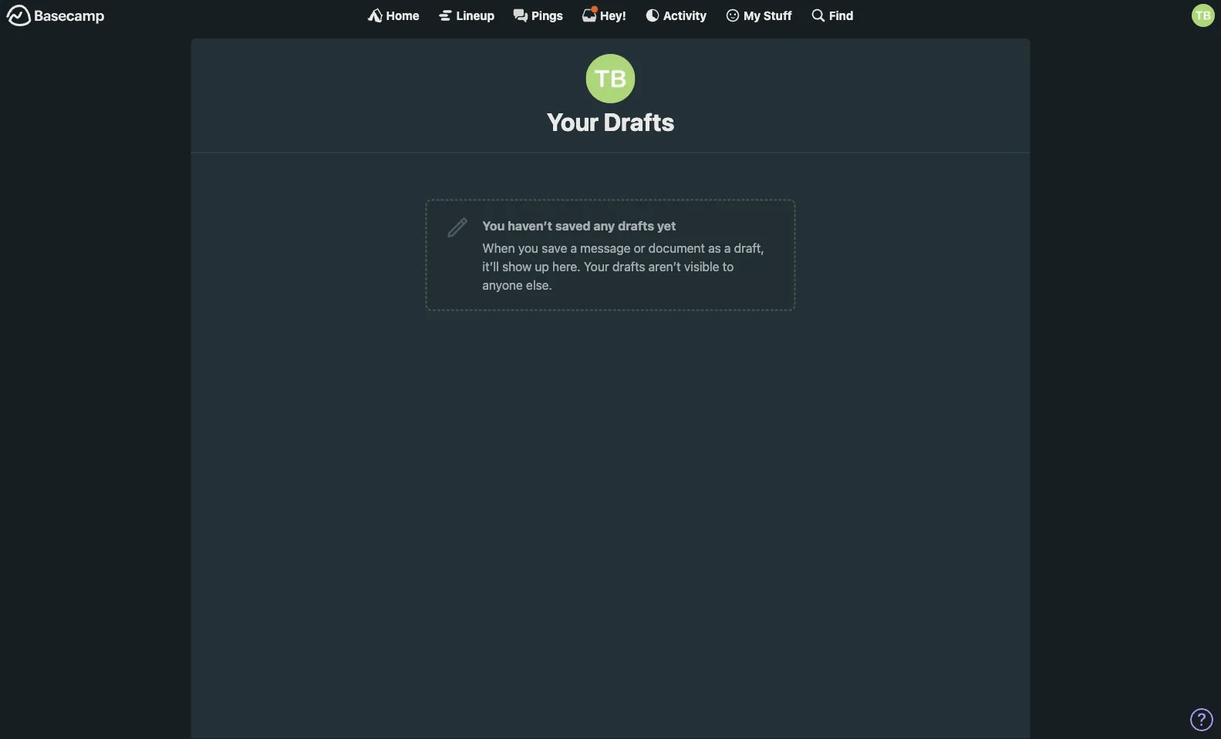 Task type: locate. For each thing, give the bounding box(es) containing it.
else.
[[526, 278, 552, 292]]

here.
[[552, 259, 581, 274]]

your drafts
[[547, 107, 674, 137]]

drafts
[[604, 107, 674, 137]]

to
[[723, 259, 734, 274]]

drafts up or
[[618, 218, 654, 233]]

message
[[580, 241, 631, 255]]

a right save
[[570, 241, 577, 255]]

haven't
[[508, 218, 552, 233]]

or
[[634, 241, 645, 255]]

your down tim burton image
[[547, 107, 599, 137]]

1 horizontal spatial a
[[724, 241, 731, 255]]

0 horizontal spatial a
[[570, 241, 577, 255]]

you
[[518, 241, 538, 255]]

draft,
[[734, 241, 764, 255]]

main element
[[0, 0, 1221, 30]]

1 vertical spatial your
[[584, 259, 609, 274]]

tim burton image
[[1192, 4, 1215, 27]]

drafts
[[618, 218, 654, 233], [612, 259, 645, 274]]

drafts down or
[[612, 259, 645, 274]]

hey! button
[[582, 5, 626, 23]]

a
[[570, 241, 577, 255], [724, 241, 731, 255]]

find button
[[811, 8, 853, 23]]

1 a from the left
[[570, 241, 577, 255]]

my stuff button
[[725, 8, 792, 23]]

lineup link
[[438, 8, 495, 23]]

0 vertical spatial drafts
[[618, 218, 654, 233]]

pings
[[532, 8, 563, 22]]

any
[[594, 218, 615, 233]]

your
[[547, 107, 599, 137], [584, 259, 609, 274]]

as
[[708, 241, 721, 255]]

visible
[[684, 259, 719, 274]]

home
[[386, 8, 419, 22]]

you haven't saved any drafts yet when you save a message or document as a draft, it'll show up here. your drafts aren't visible to anyone else.
[[483, 218, 764, 292]]

your down message
[[584, 259, 609, 274]]

a right as
[[724, 241, 731, 255]]

tim burton image
[[586, 54, 635, 103]]



Task type: vqa. For each thing, say whether or not it's contained in the screenshot.
the 37signals,
no



Task type: describe. For each thing, give the bounding box(es) containing it.
my
[[744, 8, 761, 22]]

show
[[502, 259, 532, 274]]

home link
[[368, 8, 419, 23]]

anyone
[[483, 278, 523, 292]]

switch accounts image
[[6, 4, 105, 28]]

it'll
[[483, 259, 499, 274]]

document
[[649, 241, 705, 255]]

activity
[[663, 8, 707, 22]]

lineup
[[456, 8, 495, 22]]

up
[[535, 259, 549, 274]]

when
[[483, 241, 515, 255]]

saved
[[555, 218, 591, 233]]

0 vertical spatial your
[[547, 107, 599, 137]]

activity link
[[645, 8, 707, 23]]

find
[[829, 8, 853, 22]]

yet
[[657, 218, 676, 233]]

hey!
[[600, 8, 626, 22]]

you
[[483, 218, 505, 233]]

your inside you haven't saved any drafts yet when you save a message or document as a draft, it'll show up here. your drafts aren't visible to anyone else.
[[584, 259, 609, 274]]

save
[[542, 241, 567, 255]]

1 vertical spatial drafts
[[612, 259, 645, 274]]

2 a from the left
[[724, 241, 731, 255]]

aren't
[[649, 259, 681, 274]]

stuff
[[764, 8, 792, 22]]

pings button
[[513, 8, 563, 23]]

my stuff
[[744, 8, 792, 22]]



